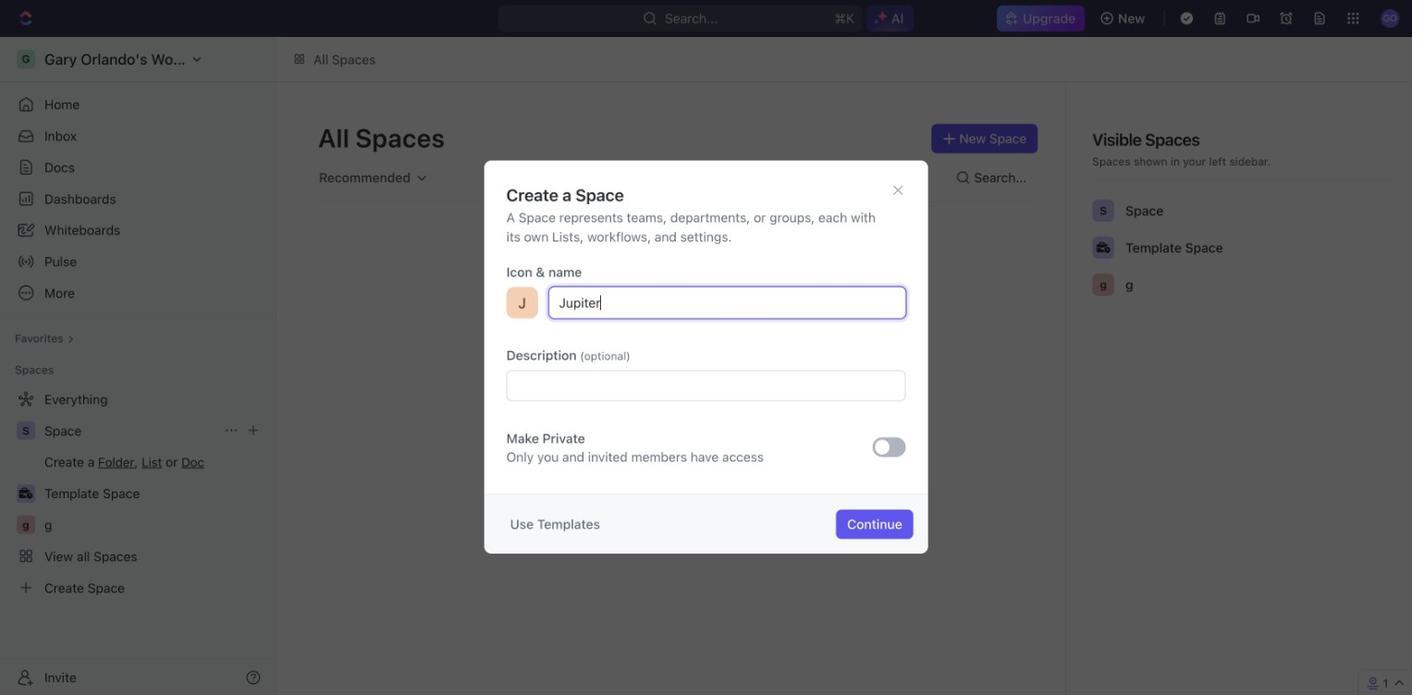 Task type: locate. For each thing, give the bounding box(es) containing it.
dialog
[[485, 161, 929, 554]]

None field
[[507, 371, 906, 402]]

1 horizontal spatial space, , element
[[1093, 200, 1115, 222]]

0 vertical spatial space, , element
[[1093, 200, 1115, 222]]

1 vertical spatial space, , element
[[17, 422, 35, 440]]

sidebar navigation
[[0, 37, 277, 696]]

space, , element
[[1093, 200, 1115, 222], [17, 422, 35, 440]]

e.g. Marketing, Engineering, HR field
[[549, 287, 906, 319]]

0 horizontal spatial space, , element
[[17, 422, 35, 440]]

g, , element
[[1093, 274, 1115, 296]]



Task type: describe. For each thing, give the bounding box(es) containing it.
space, , element inside sidebar navigation
[[17, 422, 35, 440]]

business time image
[[1097, 242, 1111, 253]]



Task type: vqa. For each thing, say whether or not it's contained in the screenshot.
Workspace
no



